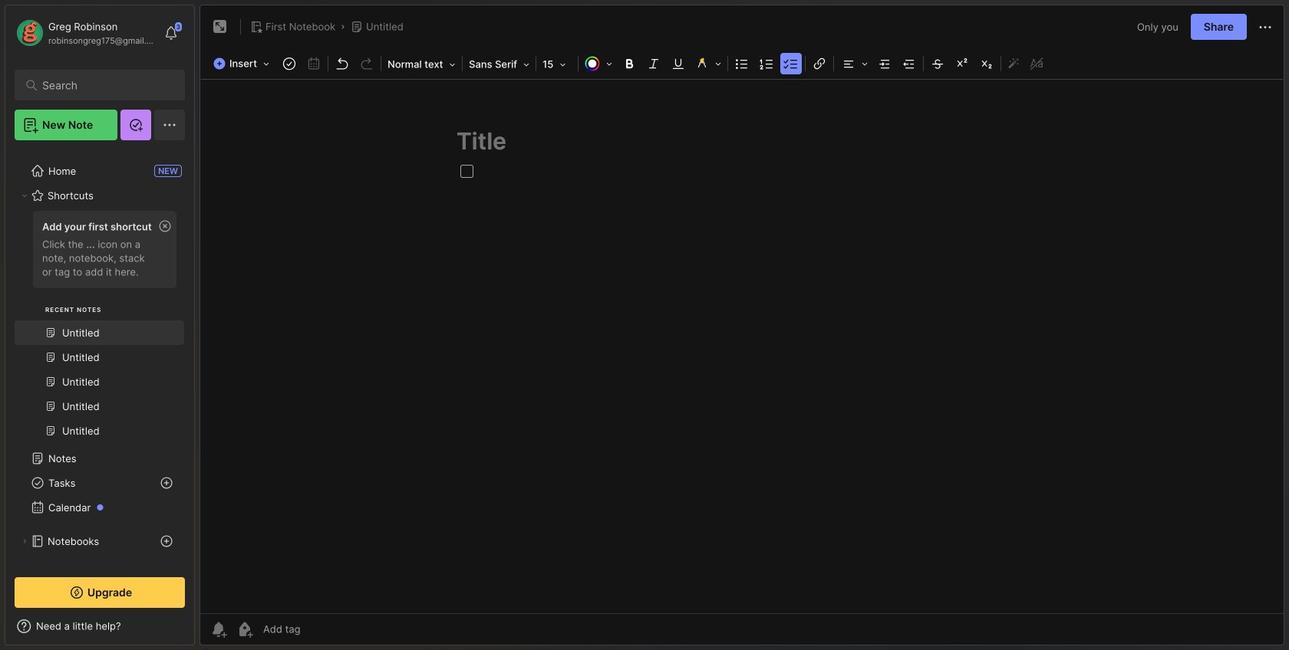 Task type: describe. For each thing, give the bounding box(es) containing it.
indent image
[[874, 53, 896, 74]]

Search text field
[[42, 78, 165, 93]]

More actions field
[[1257, 17, 1275, 37]]

main element
[[0, 0, 200, 651]]

note window element
[[200, 5, 1285, 650]]

Alignment field
[[836, 53, 873, 74]]

expand note image
[[211, 18, 230, 36]]

Font size field
[[538, 54, 577, 75]]

add tag image
[[236, 621, 254, 639]]

italic image
[[643, 53, 665, 74]]

more actions image
[[1257, 18, 1275, 37]]

bulleted list image
[[732, 53, 753, 74]]

Insert field
[[210, 53, 277, 74]]

bold image
[[619, 53, 640, 74]]

Heading level field
[[383, 54, 461, 75]]

Font family field
[[464, 54, 534, 75]]

click to collapse image
[[194, 623, 205, 641]]

Font color field
[[580, 53, 617, 74]]

Highlight field
[[691, 53, 726, 74]]

group inside main element
[[15, 206, 184, 453]]

WHAT'S NEW field
[[5, 615, 194, 639]]



Task type: locate. For each thing, give the bounding box(es) containing it.
checklist image
[[781, 53, 802, 74]]

outdent image
[[899, 53, 920, 74]]

Account field
[[15, 18, 157, 48]]

strikethrough image
[[927, 53, 949, 74]]

Add tag field
[[262, 623, 377, 637]]

insert link image
[[809, 53, 831, 74]]

group
[[15, 206, 184, 453]]

tree
[[5, 150, 194, 637]]

superscript image
[[952, 53, 973, 74]]

undo image
[[332, 53, 353, 74]]

none search field inside main element
[[42, 76, 165, 94]]

numbered list image
[[756, 53, 778, 74]]

add a reminder image
[[210, 621, 228, 639]]

subscript image
[[976, 53, 998, 74]]

Note Editor text field
[[200, 79, 1284, 614]]

underline image
[[668, 53, 689, 74]]

tree inside main element
[[5, 150, 194, 637]]

None search field
[[42, 76, 165, 94]]

expand notebooks image
[[20, 537, 29, 547]]

task image
[[279, 53, 300, 74]]



Task type: vqa. For each thing, say whether or not it's contained in the screenshot.
Click to collapse image
yes



